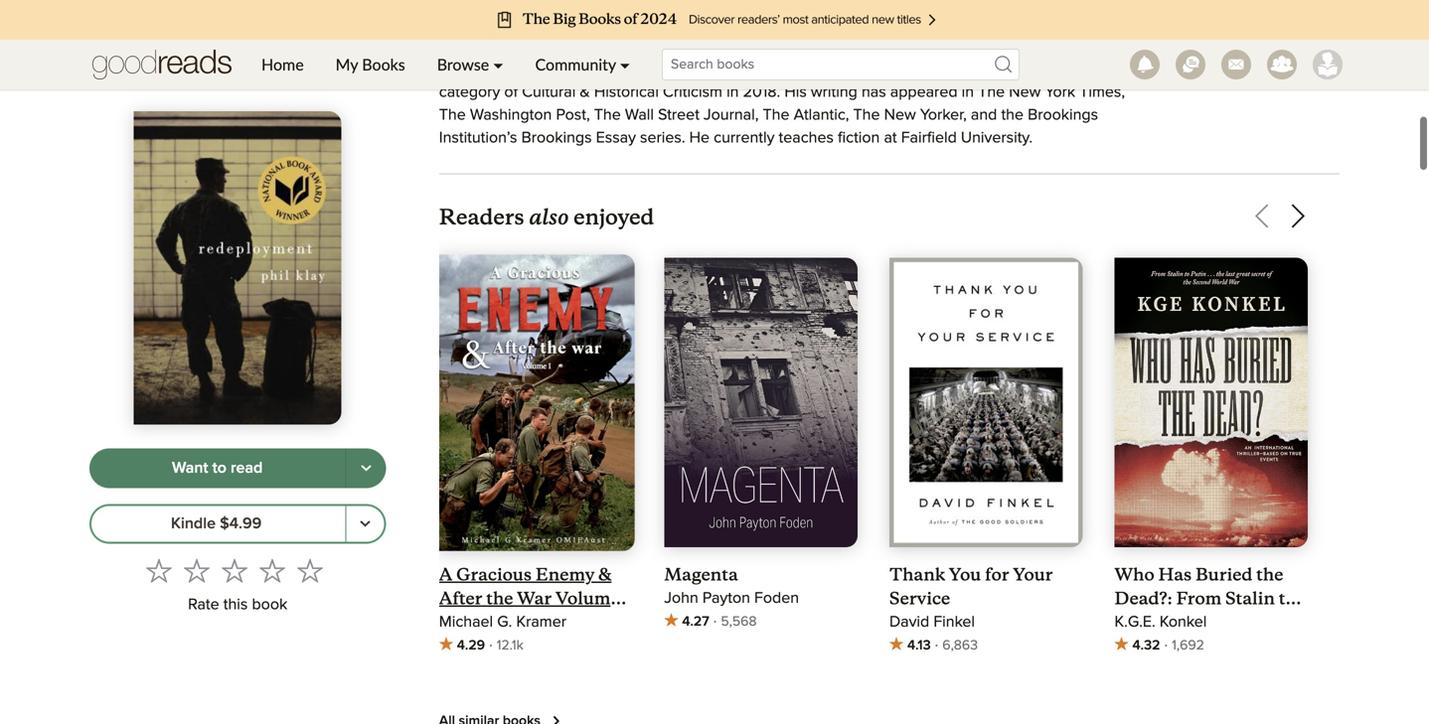 Task type: describe. For each thing, give the bounding box(es) containing it.
1,692
[[1172, 639, 1204, 653]]

▾ for community ▾
[[620, 55, 630, 74]]

in up times,
[[1079, 61, 1092, 77]]

street
[[658, 107, 700, 123]]

magenta john payton foden
[[664, 565, 799, 607]]

want to read button
[[89, 449, 346, 488]]

this
[[223, 597, 248, 613]]

0 vertical spatial work
[[484, 39, 518, 54]]

us
[[630, 0, 651, 9]]

my books link
[[320, 40, 421, 89]]

book cover image for magenta
[[664, 258, 858, 556]]

home
[[261, 55, 304, 74]]

in up journal,
[[727, 84, 739, 100]]

readers also enjoyed
[[439, 200, 654, 230]]

the up times,
[[1096, 61, 1118, 77]]

the down "arts"
[[978, 84, 1005, 100]]

2 vertical spatial and
[[971, 107, 997, 123]]

kindle
[[171, 516, 216, 532]]

4.29 stars, 12.1 thousand ratings figure
[[439, 634, 632, 658]]

1 horizontal spatial won
[[1037, 0, 1066, 9]]

marine
[[655, 0, 703, 9]]

series.
[[640, 130, 685, 146]]

Search by book title or ISBN text field
[[662, 49, 1020, 81]]

michael
[[439, 615, 493, 631]]

john inside 'phil klay is a veteran of the us marine corps. his short story collection redeployment won the 2014 national book award for fiction and the national book critics' circle john leonard prize for best debut work in any genre, and was selected as one of the 10 best books of 2014 by the new york times. his nonfiction work won the george w. hunt, s.j., prize for journalism, arts & letters in the category of cultural & historical criticism in 2018. his writing has appeared in the new york times, the washington post, the wall street journal, the atlantic, the new yorker, and the brookings institution's brookings essay series. he currently teaches fiction at fairfield university.'
[[917, 16, 951, 32]]

w.
[[743, 61, 760, 77]]

institution's
[[439, 130, 517, 146]]

magenta
[[664, 565, 738, 586]]

he
[[689, 130, 710, 146]]

of up journalism,
[[939, 39, 953, 54]]

redeployment
[[931, 0, 1033, 9]]

community
[[535, 55, 616, 74]]

a
[[439, 565, 452, 586]]

4.32
[[1133, 639, 1160, 653]]

at
[[884, 130, 897, 146]]

selected
[[678, 39, 738, 54]]

also
[[529, 200, 569, 230]]

critics'
[[823, 16, 869, 32]]

s.j.,
[[805, 61, 832, 77]]

& inside a gracious enemy & after the war volume one
[[598, 565, 612, 586]]

a
[[517, 0, 525, 9]]

you
[[949, 565, 981, 586]]

for left best
[[1056, 16, 1075, 32]]

my books
[[336, 55, 405, 74]]

has
[[862, 84, 886, 100]]

browse ▾
[[437, 55, 503, 74]]

collection
[[860, 0, 927, 9]]

book
[[252, 597, 287, 613]]

for inside the thank you for your service david finkel
[[985, 565, 1009, 586]]

0 vertical spatial york
[[1082, 39, 1113, 54]]

the down was
[[660, 61, 682, 77]]

the down category
[[439, 107, 466, 123]]

journal,
[[704, 107, 759, 123]]

community ▾ link
[[519, 40, 646, 89]]

want to read
[[172, 461, 263, 476]]

▾ for browse ▾
[[493, 55, 503, 74]]

war
[[517, 589, 552, 610]]

4.29
[[457, 639, 485, 653]]

letters
[[1027, 61, 1075, 77]]

profile image for sam green. image
[[1313, 50, 1343, 80]]

corps.
[[707, 0, 752, 9]]

award
[[541, 16, 586, 32]]

4.13
[[907, 639, 931, 653]]

1 horizontal spatial 2014
[[1097, 0, 1130, 9]]

enemy
[[536, 565, 595, 586]]

k.g.e.
[[1115, 615, 1156, 631]]

rate 3 out of 5 image
[[222, 558, 248, 584]]

12.1k
[[497, 639, 524, 653]]

rate
[[188, 597, 219, 613]]

payton
[[703, 591, 750, 607]]

genre,
[[568, 39, 612, 54]]

appeared
[[890, 84, 958, 100]]

the up the selected
[[694, 16, 716, 32]]

debut
[[439, 39, 480, 54]]

browse
[[437, 55, 489, 74]]

circle
[[873, 16, 913, 32]]

4.32 stars, 1,692 ratings figure
[[1115, 634, 1308, 658]]

for up has
[[875, 61, 894, 77]]

my
[[336, 55, 358, 74]]

0 horizontal spatial and
[[616, 39, 643, 54]]

category
[[439, 84, 500, 100]]

finkel
[[934, 615, 975, 631]]

yorker,
[[920, 107, 967, 123]]

0 vertical spatial his
[[756, 0, 779, 9]]

of up washington
[[504, 84, 518, 100]]

best
[[856, 39, 887, 54]]

thank
[[889, 565, 945, 586]]

2 national from the left
[[720, 16, 778, 32]]

4.27
[[682, 615, 709, 629]]

post,
[[556, 107, 590, 123]]

g.
[[497, 615, 512, 631]]

0 horizontal spatial prize
[[837, 61, 871, 77]]

criticism
[[663, 84, 722, 100]]

in left any
[[522, 39, 534, 54]]

1 horizontal spatial prize
[[1017, 16, 1052, 32]]

rate 4 out of 5 image
[[260, 558, 285, 584]]

times.
[[439, 61, 485, 77]]

4.13 stars, 6,863 ratings figure
[[889, 634, 1083, 658]]

rate 1 out of 5 image
[[146, 558, 172, 584]]

1 book from the left
[[501, 16, 537, 32]]

essay
[[596, 130, 636, 146]]

2 vertical spatial new
[[884, 107, 916, 123]]

university.
[[961, 130, 1033, 146]]

fiction
[[613, 16, 659, 32]]

best
[[1079, 16, 1109, 32]]

1 horizontal spatial work
[[588, 61, 622, 77]]



Task type: vqa. For each thing, say whether or not it's contained in the screenshot.
topmost and
yes



Task type: locate. For each thing, give the bounding box(es) containing it.
work
[[484, 39, 518, 54], [588, 61, 622, 77]]

klay
[[468, 0, 498, 9]]

in up yorker,
[[962, 84, 974, 100]]

book down short
[[782, 16, 819, 32]]

to
[[212, 461, 226, 476]]

1 vertical spatial york
[[1045, 84, 1076, 100]]

book cover image
[[436, 253, 635, 552], [664, 258, 858, 556], [1115, 258, 1308, 556], [889, 258, 1083, 548]]

his left short
[[756, 0, 779, 9]]

0 vertical spatial brookings
[[1028, 107, 1098, 123]]

0 horizontal spatial ▾
[[493, 55, 503, 74]]

enjoyed
[[574, 204, 654, 230]]

and up the university.
[[971, 107, 997, 123]]

0 horizontal spatial 2014
[[957, 39, 990, 54]]

books right my
[[362, 55, 405, 74]]

his down hunt,
[[785, 84, 807, 100]]

service
[[889, 589, 950, 610]]

book cover image for thank you for your service
[[889, 258, 1083, 548]]

is
[[502, 0, 513, 9]]

john up 4.27
[[664, 591, 698, 607]]

national up debut
[[439, 16, 497, 32]]

0 vertical spatial books
[[891, 39, 935, 54]]

0 vertical spatial &
[[1013, 61, 1023, 77]]

the
[[1015, 39, 1042, 54], [978, 84, 1005, 100], [439, 107, 466, 123], [594, 107, 621, 123], [763, 107, 790, 123], [853, 107, 880, 123]]

read
[[231, 461, 263, 476]]

1 horizontal spatial brookings
[[1028, 107, 1098, 123]]

& right "arts"
[[1013, 61, 1023, 77]]

by
[[994, 39, 1011, 54]]

john
[[917, 16, 951, 32], [664, 591, 698, 607]]

1 national from the left
[[439, 16, 497, 32]]

any
[[539, 39, 564, 54]]

his up category
[[489, 61, 511, 77]]

your
[[1013, 565, 1053, 586]]

brookings
[[1028, 107, 1098, 123], [521, 130, 592, 146]]

0 vertical spatial and
[[663, 16, 690, 32]]

the left us
[[604, 0, 626, 9]]

0 horizontal spatial his
[[489, 61, 511, 77]]

1 vertical spatial his
[[489, 61, 511, 77]]

books
[[891, 39, 935, 54], [362, 55, 405, 74]]

1 vertical spatial brookings
[[521, 130, 592, 146]]

john right circle
[[917, 16, 951, 32]]

community ▾
[[535, 55, 630, 74]]

1 vertical spatial 2014
[[957, 39, 990, 54]]

story
[[822, 0, 856, 9]]

0 horizontal spatial won
[[626, 61, 656, 77]]

brookings down post,
[[521, 130, 592, 146]]

brookings down times,
[[1028, 107, 1098, 123]]

1 vertical spatial &
[[580, 84, 590, 100]]

10
[[837, 39, 852, 54]]

0 vertical spatial john
[[917, 16, 951, 32]]

rate 2 out of 5 image
[[184, 558, 210, 584]]

▾ up historical
[[620, 55, 630, 74]]

for
[[590, 16, 609, 32], [1056, 16, 1075, 32], [875, 61, 894, 77], [985, 565, 1009, 586]]

won
[[1037, 0, 1066, 9], [626, 61, 656, 77]]

$4.99
[[220, 516, 262, 532]]

home link
[[245, 40, 320, 89]]

1 horizontal spatial ▾
[[620, 55, 630, 74]]

the down 2018.
[[763, 107, 790, 123]]

0 horizontal spatial book
[[501, 16, 537, 32]]

0 vertical spatial 2014
[[1097, 0, 1130, 9]]

2 ▾ from the left
[[620, 55, 630, 74]]

work up browse ▾
[[484, 39, 518, 54]]

1 vertical spatial john
[[664, 591, 698, 607]]

nonfiction
[[515, 61, 584, 77]]

the inside a gracious enemy & after the war volume one
[[486, 589, 513, 610]]

1 vertical spatial won
[[626, 61, 656, 77]]

2 horizontal spatial and
[[971, 107, 997, 123]]

currently
[[714, 130, 775, 146]]

as
[[742, 39, 758, 54]]

hunt,
[[764, 61, 801, 77]]

▾
[[493, 55, 503, 74], [620, 55, 630, 74]]

0 vertical spatial won
[[1037, 0, 1066, 9]]

one
[[762, 39, 789, 54]]

the up 'michael g. kramer'
[[486, 589, 513, 610]]

for up genre,
[[590, 16, 609, 32]]

1 horizontal spatial his
[[756, 0, 779, 9]]

1 horizontal spatial and
[[663, 16, 690, 32]]

k.g.e. konkel
[[1115, 615, 1207, 631]]

new up letters
[[1046, 39, 1078, 54]]

new up at
[[884, 107, 916, 123]]

0 horizontal spatial york
[[1045, 84, 1076, 100]]

for right you
[[985, 565, 1009, 586]]

▾ right browse
[[493, 55, 503, 74]]

1 vertical spatial books
[[362, 55, 405, 74]]

1 ▾ from the left
[[493, 55, 503, 74]]

work down genre,
[[588, 61, 622, 77]]

york down letters
[[1045, 84, 1076, 100]]

book down a
[[501, 16, 537, 32]]

david
[[889, 615, 929, 631]]

konkel
[[1160, 615, 1207, 631]]

rate 5 out of 5 image
[[297, 558, 323, 584]]

of right one
[[793, 39, 806, 54]]

the up essay
[[594, 107, 621, 123]]

the up the university.
[[1001, 107, 1024, 123]]

1 horizontal spatial york
[[1082, 39, 1113, 54]]

foden
[[754, 591, 799, 607]]

readers
[[439, 204, 524, 230]]

and down marine
[[663, 16, 690, 32]]

1 horizontal spatial books
[[891, 39, 935, 54]]

0 horizontal spatial national
[[439, 16, 497, 32]]

rating 0 out of 5 group
[[140, 552, 329, 590]]

of
[[586, 0, 600, 9], [793, 39, 806, 54], [939, 39, 953, 54], [504, 84, 518, 100]]

kindle $4.99 link
[[89, 504, 346, 544]]

0 vertical spatial new
[[1046, 39, 1078, 54]]

0 horizontal spatial new
[[884, 107, 916, 123]]

michael g. kramer
[[439, 615, 567, 631]]

& up volume in the bottom left of the page
[[598, 565, 612, 586]]

home image
[[92, 40, 232, 89]]

prize down 10
[[837, 61, 871, 77]]

wall
[[625, 107, 654, 123]]

want
[[172, 461, 208, 476]]

1 horizontal spatial new
[[1009, 84, 1041, 100]]

2014 up best
[[1097, 0, 1130, 9]]

john inside 'magenta john payton foden'
[[664, 591, 698, 607]]

after
[[439, 589, 482, 610]]

1 vertical spatial prize
[[837, 61, 871, 77]]

4.27 stars, 5,568 ratings figure
[[664, 610, 858, 634]]

george
[[686, 61, 739, 77]]

one
[[439, 612, 474, 634]]

prize
[[1017, 16, 1052, 32], [837, 61, 871, 77]]

won up letters
[[1037, 0, 1066, 9]]

cultural
[[522, 84, 576, 100]]

0 horizontal spatial &
[[580, 84, 590, 100]]

york down best
[[1082, 39, 1113, 54]]

historical
[[594, 84, 659, 100]]

None search field
[[646, 49, 1036, 81]]

kindle $4.99
[[171, 516, 262, 532]]

was
[[647, 39, 674, 54]]

short
[[783, 0, 818, 9]]

0 horizontal spatial books
[[362, 55, 405, 74]]

browse ▾ link
[[421, 40, 519, 89]]

phil
[[439, 0, 464, 9]]

1 horizontal spatial john
[[917, 16, 951, 32]]

the down has
[[853, 107, 880, 123]]

arts
[[981, 61, 1009, 77]]

won up historical
[[626, 61, 656, 77]]

the left 10
[[810, 39, 833, 54]]

2 horizontal spatial new
[[1046, 39, 1078, 54]]

in
[[522, 39, 534, 54], [1079, 61, 1092, 77], [727, 84, 739, 100], [962, 84, 974, 100]]

0 horizontal spatial brookings
[[521, 130, 592, 146]]

new down letters
[[1009, 84, 1041, 100]]

and down fiction
[[616, 39, 643, 54]]

2 vertical spatial &
[[598, 565, 612, 586]]

rate this book element
[[89, 552, 386, 621]]

books inside my books link
[[362, 55, 405, 74]]

0 horizontal spatial work
[[484, 39, 518, 54]]

& up post,
[[580, 84, 590, 100]]

thank you for your service david finkel
[[889, 565, 1053, 631]]

2014 down leonard
[[957, 39, 990, 54]]

book cover image for a gracious enemy & after the war volume one
[[436, 253, 635, 552]]

fiction
[[838, 130, 880, 146]]

new
[[1046, 39, 1078, 54], [1009, 84, 1041, 100], [884, 107, 916, 123]]

volume
[[556, 589, 620, 610]]

2 horizontal spatial his
[[785, 84, 807, 100]]

2 book from the left
[[782, 16, 819, 32]]

2 vertical spatial his
[[785, 84, 807, 100]]

0 vertical spatial prize
[[1017, 16, 1052, 32]]

the up best
[[1070, 0, 1093, 9]]

the
[[604, 0, 626, 9], [1070, 0, 1093, 9], [694, 16, 716, 32], [810, 39, 833, 54], [660, 61, 682, 77], [1096, 61, 1118, 77], [1001, 107, 1024, 123], [486, 589, 513, 610]]

2 horizontal spatial &
[[1013, 61, 1023, 77]]

prize up letters
[[1017, 16, 1052, 32]]

of right veteran
[[586, 0, 600, 9]]

rate this book
[[188, 597, 287, 613]]

1 vertical spatial new
[[1009, 84, 1041, 100]]

atlantic,
[[794, 107, 849, 123]]

national up as
[[720, 16, 778, 32]]

books inside 'phil klay is a veteran of the us marine corps. his short story collection redeployment won the 2014 national book award for fiction and the national book critics' circle john leonard prize for best debut work in any genre, and was selected as one of the 10 best books of 2014 by the new york times. his nonfiction work won the george w. hunt, s.j., prize for journalism, arts & letters in the category of cultural & historical criticism in 2018. his writing has appeared in the new york times, the washington post, the wall street journal, the atlantic, the new yorker, and the brookings institution's brookings essay series. he currently teaches fiction at fairfield university.'
[[891, 39, 935, 54]]

washington
[[470, 107, 552, 123]]

0 horizontal spatial john
[[664, 591, 698, 607]]

1 vertical spatial and
[[616, 39, 643, 54]]

1 vertical spatial work
[[588, 61, 622, 77]]

the right "by"
[[1015, 39, 1042, 54]]

teaches
[[779, 130, 834, 146]]

1 horizontal spatial &
[[598, 565, 612, 586]]

2018.
[[743, 84, 780, 100]]

6,863
[[942, 639, 978, 653]]

gracious
[[456, 565, 532, 586]]

journalism,
[[898, 61, 977, 77]]

1 horizontal spatial national
[[720, 16, 778, 32]]

5,568
[[721, 615, 757, 629]]

books down circle
[[891, 39, 935, 54]]

1 horizontal spatial book
[[782, 16, 819, 32]]



